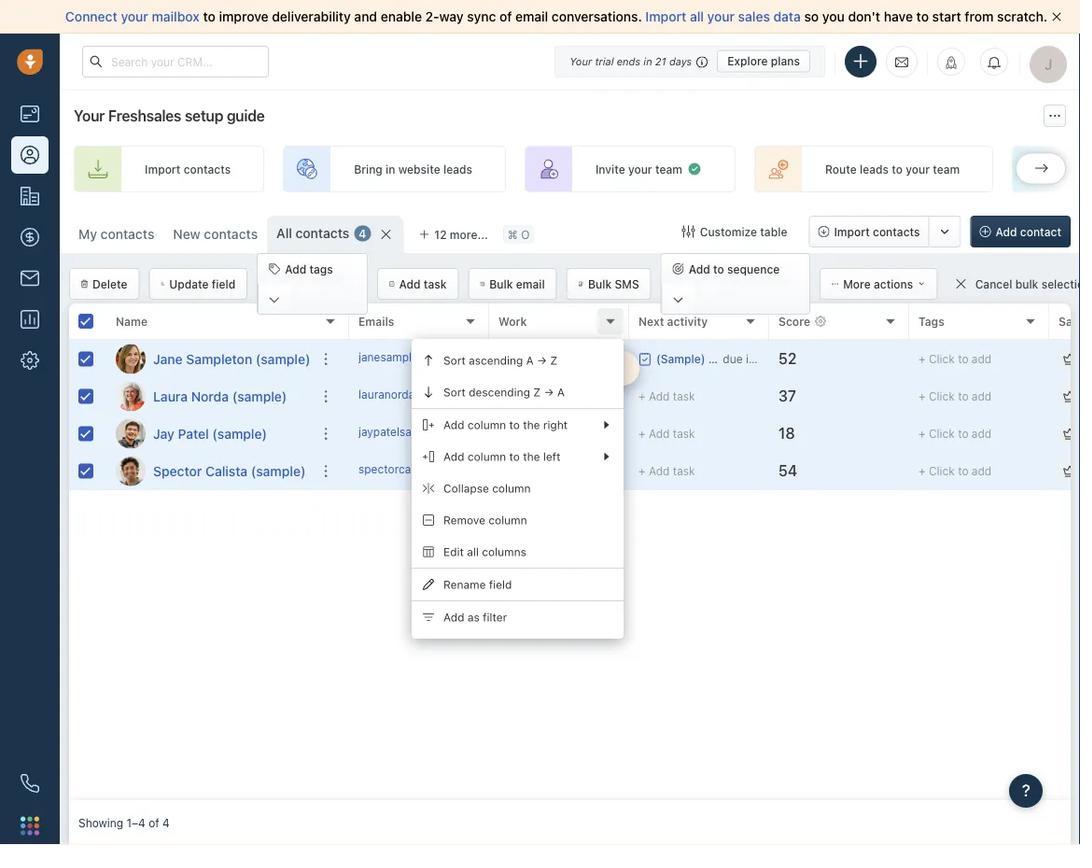 Task type: locate. For each thing, give the bounding box(es) containing it.
spector
[[153, 463, 202, 479]]

add for add to sequence
[[689, 262, 710, 275]]

email inside button
[[516, 277, 545, 290]]

j image
[[116, 344, 146, 374], [116, 419, 146, 449]]

ascending
[[469, 354, 523, 367]]

your for your trial ends in 21 days
[[570, 55, 592, 67]]

0 vertical spatial email
[[516, 9, 548, 24]]

0 vertical spatial in
[[644, 55, 652, 67]]

cancel
[[976, 278, 1013, 291]]

1 horizontal spatial angle down image
[[673, 290, 684, 309]]

team right the "invite"
[[656, 162, 683, 175]]

import all your sales data link
[[646, 9, 805, 24]]

0 horizontal spatial import contacts
[[145, 162, 231, 175]]

+ add task
[[639, 390, 695, 403], [639, 427, 695, 440], [639, 465, 695, 478]]

sort for sort ascending a → z
[[444, 354, 466, 367]]

→ inside sort descending z → a "menu item"
[[544, 386, 554, 399]]

0 vertical spatial the
[[523, 418, 540, 431]]

0 horizontal spatial bulk
[[490, 277, 513, 290]]

1 vertical spatial a
[[557, 386, 565, 399]]

jane sampleton (sample)
[[153, 351, 310, 367]]

email
[[516, 9, 548, 24], [516, 277, 545, 290]]

0 vertical spatial import contacts
[[145, 162, 231, 175]]

1 row group from the left
[[69, 341, 349, 490]]

team
[[656, 162, 683, 175], [933, 162, 960, 175]]

1 horizontal spatial z
[[550, 354, 558, 367]]

1 horizontal spatial a
[[557, 386, 565, 399]]

start
[[933, 9, 962, 24]]

jaypatelsample@gmail.com link
[[359, 424, 502, 444]]

2 horizontal spatial import
[[834, 225, 870, 238]]

spectorcalista@gmail.com 3684945781
[[359, 463, 567, 476]]

a inside menu item
[[526, 354, 534, 367]]

from
[[965, 9, 994, 24]]

0 vertical spatial all
[[690, 9, 704, 24]]

add for add tags
[[285, 262, 307, 275]]

press space to deselect this row. row containing laura norda (sample)
[[69, 378, 349, 416]]

1 horizontal spatial bulk
[[588, 277, 612, 290]]

1 vertical spatial sort
[[444, 386, 466, 399]]

contacts up the actions
[[873, 225, 920, 238]]

0 vertical spatial field
[[212, 277, 235, 290]]

import down your freshsales setup guide
[[145, 162, 181, 175]]

leads right route on the right of page
[[860, 162, 889, 175]]

+ click to add for 54
[[919, 465, 992, 478]]

2 bulk from the left
[[588, 277, 612, 290]]

jaypatelsample@gmail.com + click to add
[[359, 425, 572, 438]]

click for 52
[[929, 352, 955, 366]]

(sample) inside the laura norda (sample) 'link'
[[232, 388, 287, 404]]

contacts inside "grid"
[[525, 362, 571, 375]]

0 horizontal spatial of
[[149, 816, 159, 829]]

collapse column
[[444, 482, 531, 495]]

press space to deselect this row. row
[[69, 341, 349, 378], [349, 341, 1080, 378], [69, 378, 349, 416], [349, 378, 1080, 416], [69, 416, 349, 453], [349, 416, 1080, 453], [69, 453, 349, 490], [349, 453, 1080, 490]]

contacts up 4167348672
[[525, 362, 571, 375]]

1 vertical spatial of
[[149, 816, 159, 829]]

container_wx8msf4aqz5i3rn1 image
[[682, 225, 695, 238], [1064, 353, 1077, 366], [1064, 427, 1077, 440]]

→ for z
[[537, 354, 547, 367]]

the for left
[[523, 450, 540, 463]]

new
[[173, 226, 201, 242]]

2 vertical spatial + add task
[[639, 465, 695, 478]]

z down 3684932360 link
[[533, 386, 541, 399]]

email right sync
[[516, 9, 548, 24]]

add tags
[[285, 262, 333, 275]]

(sample) down jane sampleton (sample) link
[[232, 388, 287, 404]]

column inside menu item
[[489, 514, 527, 527]]

angle down image up next activity
[[673, 290, 684, 309]]

spectorcalista@gmail.com link
[[359, 461, 497, 481]]

2 + click to add from the top
[[919, 390, 992, 403]]

+ click to add for 18
[[919, 427, 992, 440]]

z inside menu item
[[550, 354, 558, 367]]

1 vertical spatial j image
[[116, 419, 146, 449]]

connect
[[65, 9, 117, 24]]

2 email from the top
[[516, 277, 545, 290]]

leads right website
[[444, 162, 472, 175]]

1 horizontal spatial field
[[489, 578, 512, 591]]

field
[[212, 277, 235, 290], [489, 578, 512, 591]]

(sample) up spector calista (sample)
[[212, 426, 267, 441]]

(sample) right sampleton
[[256, 351, 310, 367]]

2 the from the top
[[523, 450, 540, 463]]

z up 4167348672
[[550, 354, 558, 367]]

import up more
[[834, 225, 870, 238]]

all up days
[[690, 9, 704, 24]]

1 vertical spatial container_wx8msf4aqz5i3rn1 image
[[1064, 353, 1077, 366]]

contact
[[1021, 225, 1062, 238]]

angle down image
[[269, 290, 280, 309], [673, 290, 684, 309]]

angle down image inside add to sequence group
[[673, 290, 684, 309]]

row group
[[69, 341, 349, 490], [349, 341, 1080, 490]]

0 vertical spatial sort
[[444, 354, 466, 367]]

1 sort from the top
[[444, 354, 466, 367]]

you
[[823, 9, 845, 24]]

0 vertical spatial import
[[646, 9, 687, 24]]

actions
[[874, 277, 914, 290]]

add
[[996, 225, 1018, 238], [285, 262, 307, 275], [689, 262, 710, 275], [399, 277, 421, 290], [649, 390, 670, 403], [444, 418, 465, 431], [649, 427, 670, 440], [444, 450, 465, 463], [649, 465, 670, 478], [444, 611, 465, 624]]

customize
[[700, 225, 757, 238]]

jay patel (sample) link
[[153, 424, 267, 443]]

bulk for bulk sms
[[588, 277, 612, 290]]

add for add task
[[399, 277, 421, 290]]

contacts right new
[[204, 226, 258, 242]]

sync
[[467, 9, 496, 24]]

0 horizontal spatial field
[[212, 277, 235, 290]]

menu containing sort ascending a → z
[[412, 339, 624, 639]]

1 horizontal spatial all
[[690, 9, 704, 24]]

→ inside sort ascending a → z menu item
[[537, 354, 547, 367]]

2 + add task from the top
[[639, 427, 695, 440]]

1 vertical spatial import
[[145, 162, 181, 175]]

next activity
[[639, 315, 708, 328]]

1 horizontal spatial of
[[500, 9, 512, 24]]

1 vertical spatial your
[[74, 107, 105, 125]]

in left 21
[[644, 55, 652, 67]]

add for 37
[[972, 390, 992, 403]]

1 horizontal spatial leads
[[860, 162, 889, 175]]

(sample) inside jane sampleton (sample) link
[[256, 351, 310, 367]]

12 more...
[[435, 228, 488, 241]]

1 vertical spatial the
[[523, 450, 540, 463]]

team up import contacts 'group'
[[933, 162, 960, 175]]

bulk inside button
[[588, 277, 612, 290]]

field right update
[[212, 277, 235, 290]]

next
[[639, 315, 664, 328]]

2 vertical spatial container_wx8msf4aqz5i3rn1 image
[[1064, 427, 1077, 440]]

add for 52
[[972, 352, 992, 366]]

1 horizontal spatial team
[[933, 162, 960, 175]]

1 vertical spatial z
[[533, 386, 541, 399]]

1 + add task from the top
[[639, 390, 695, 403]]

of right '1–4'
[[149, 816, 159, 829]]

column up the columns
[[489, 514, 527, 527]]

z inside "menu item"
[[533, 386, 541, 399]]

→ down 4 contacts selected.
[[544, 386, 554, 399]]

1 horizontal spatial import contacts
[[834, 225, 920, 238]]

norda
[[191, 388, 229, 404]]

sort inside menu item
[[444, 354, 466, 367]]

all right edit
[[467, 545, 479, 558]]

task for 54
[[673, 465, 695, 478]]

click for 54
[[929, 465, 955, 478]]

(sample) inside spector calista (sample) link
[[251, 463, 306, 479]]

bulk sms
[[588, 277, 639, 290]]

j image for jane sampleton (sample)
[[116, 344, 146, 374]]

(sample) for laura norda (sample)
[[232, 388, 287, 404]]

contacts up tags
[[296, 226, 350, 241]]

1 vertical spatial email
[[516, 277, 545, 290]]

freshsales
[[108, 107, 181, 125]]

add inside "button"
[[689, 262, 710, 275]]

tags
[[310, 262, 333, 275]]

4 contacts selected.
[[515, 362, 622, 375]]

field inside 'rename field' "menu item"
[[489, 578, 512, 591]]

janesampleton@gmail.com link
[[359, 349, 500, 369]]

0 vertical spatial z
[[550, 354, 558, 367]]

54
[[779, 462, 798, 480]]

add tags group
[[257, 253, 368, 315]]

field down the columns
[[489, 578, 512, 591]]

container_wx8msf4aqz5i3rn1 image for 52
[[1064, 353, 1077, 366]]

3 + add task from the top
[[639, 465, 695, 478]]

lauranordasample@gmail.com link
[[359, 386, 517, 406]]

2 vertical spatial import
[[834, 225, 870, 238]]

the left left
[[523, 450, 540, 463]]

all
[[277, 226, 292, 241]]

column down 3684945781 link
[[492, 482, 531, 495]]

add column to the right
[[444, 418, 568, 431]]

0 vertical spatial your
[[570, 55, 592, 67]]

1 vertical spatial + add task
[[639, 427, 695, 440]]

+ click to add
[[919, 352, 992, 366], [919, 390, 992, 403], [919, 427, 992, 440], [919, 465, 992, 478]]

bulk inside button
[[490, 277, 513, 290]]

to inside "button"
[[714, 262, 724, 275]]

your left trial
[[570, 55, 592, 67]]

name column header
[[106, 303, 349, 341]]

0 vertical spatial a
[[526, 354, 534, 367]]

freshworks switcher image
[[21, 816, 39, 835]]

leads inside route leads to your team link
[[860, 162, 889, 175]]

import up 21
[[646, 9, 687, 24]]

j image left jane
[[116, 344, 146, 374]]

menu
[[412, 339, 624, 639]]

0 horizontal spatial a
[[526, 354, 534, 367]]

import inside import contacts link
[[145, 162, 181, 175]]

(sample) right the calista
[[251, 463, 306, 479]]

activity
[[667, 315, 708, 328]]

2 angle down image from the left
[[673, 290, 684, 309]]

1 horizontal spatial import
[[646, 9, 687, 24]]

import contacts down setup
[[145, 162, 231, 175]]

remove column menu item
[[412, 504, 624, 536]]

import inside import contacts button
[[834, 225, 870, 238]]

angle down image down add tags button
[[269, 290, 280, 309]]

edit all columns
[[444, 545, 527, 558]]

grid
[[69, 303, 1080, 800]]

spector calista (sample) link
[[153, 462, 306, 480]]

all inside edit all columns menu item
[[467, 545, 479, 558]]

click for 18
[[929, 427, 955, 440]]

1 horizontal spatial your
[[570, 55, 592, 67]]

0 horizontal spatial z
[[533, 386, 541, 399]]

+
[[919, 352, 926, 366], [919, 390, 926, 403], [639, 390, 646, 403], [499, 425, 506, 438], [919, 427, 926, 440], [639, 427, 646, 440], [919, 465, 926, 478], [639, 465, 646, 478]]

0 vertical spatial 4
[[359, 227, 366, 240]]

1 vertical spatial all
[[467, 545, 479, 558]]

0 horizontal spatial all
[[467, 545, 479, 558]]

spector calista (sample)
[[153, 463, 306, 479]]

janesampleton@gmail.com
[[359, 351, 500, 364]]

0 horizontal spatial 4
[[162, 816, 170, 829]]

column down descending
[[468, 418, 506, 431]]

→ up 4167348672
[[537, 354, 547, 367]]

0 horizontal spatial import
[[145, 162, 181, 175]]

bring
[[354, 162, 383, 175]]

2 leads from the left
[[860, 162, 889, 175]]

calista
[[205, 463, 248, 479]]

1 angle down image from the left
[[269, 290, 280, 309]]

1 leads from the left
[[444, 162, 472, 175]]

bulk for bulk email
[[490, 277, 513, 290]]

column inside menu item
[[492, 482, 531, 495]]

4167348672
[[499, 388, 566, 401]]

plans
[[771, 55, 800, 68]]

column up 'collapse column'
[[468, 450, 506, 463]]

sort up the lauranordasample@gmail.com
[[444, 354, 466, 367]]

jay
[[153, 426, 175, 441]]

your left 'freshsales'
[[74, 107, 105, 125]]

bulk
[[490, 277, 513, 290], [588, 277, 612, 290]]

press space to deselect this row. row containing 54
[[349, 453, 1080, 490]]

j image for jay patel (sample)
[[116, 419, 146, 449]]

bulk left sms
[[588, 277, 612, 290]]

container_wx8msf4aqz5i3rn1 image for 18
[[1064, 427, 1077, 440]]

2 j image from the top
[[116, 419, 146, 449]]

Search your CRM... text field
[[82, 46, 269, 78]]

column for remove column
[[489, 514, 527, 527]]

column for add column to the right
[[468, 418, 506, 431]]

2 row group from the left
[[349, 341, 1080, 490]]

0 vertical spatial + add task
[[639, 390, 695, 403]]

1 vertical spatial →
[[544, 386, 554, 399]]

scratch.
[[997, 9, 1048, 24]]

field for rename field
[[489, 578, 512, 591]]

sort descending z → a menu item
[[412, 376, 624, 408]]

customize table button
[[670, 216, 800, 247]]

container_wx8msf4aqz5i3rn1 image inside invite your team link
[[687, 162, 702, 176]]

0 horizontal spatial angle down image
[[269, 290, 280, 309]]

2 vertical spatial 4
[[162, 816, 170, 829]]

container_wx8msf4aqz5i3rn1 image inside customize table button
[[682, 225, 695, 238]]

invite your team link
[[525, 146, 736, 192]]

to
[[203, 9, 216, 24], [917, 9, 929, 24], [892, 162, 903, 175], [714, 262, 724, 275], [958, 352, 969, 366], [958, 390, 969, 403], [509, 418, 520, 431], [538, 425, 549, 438], [958, 427, 969, 440], [509, 450, 520, 463], [958, 465, 969, 478]]

0 horizontal spatial team
[[656, 162, 683, 175]]

add inside menu item
[[444, 611, 465, 624]]

angle down image for add tags
[[269, 290, 280, 309]]

3 + click to add from the top
[[919, 427, 992, 440]]

(sample)
[[256, 351, 310, 367], [232, 388, 287, 404], [212, 426, 267, 441], [251, 463, 306, 479]]

3684945781
[[499, 463, 567, 476]]

52
[[779, 350, 797, 368]]

1 j image from the top
[[116, 344, 146, 374]]

row group containing jane sampleton (sample)
[[69, 341, 349, 490]]

a down 4 contacts selected.
[[557, 386, 565, 399]]

a right the ascending
[[526, 354, 534, 367]]

bulk up work
[[490, 277, 513, 290]]

import contacts link
[[74, 146, 264, 192]]

add for 54
[[972, 465, 992, 478]]

1 vertical spatial import contacts
[[834, 225, 920, 238]]

1 vertical spatial field
[[489, 578, 512, 591]]

0 vertical spatial →
[[537, 354, 547, 367]]

1 + click to add from the top
[[919, 352, 992, 366]]

website
[[398, 162, 440, 175]]

0 horizontal spatial your
[[74, 107, 105, 125]]

container_wx8msf4aqz5i3rn1 image
[[687, 162, 702, 176], [955, 277, 968, 290], [639, 353, 652, 366], [1064, 390, 1077, 403], [1064, 465, 1077, 478]]

2 horizontal spatial 4
[[515, 362, 522, 375]]

name row
[[69, 303, 349, 341]]

sort inside "menu item"
[[444, 386, 466, 399]]

1 the from the top
[[523, 418, 540, 431]]

your
[[570, 55, 592, 67], [74, 107, 105, 125]]

0 vertical spatial container_wx8msf4aqz5i3rn1 image
[[682, 225, 695, 238]]

in right bring
[[386, 162, 395, 175]]

field inside update field button
[[212, 277, 235, 290]]

of right sync
[[500, 9, 512, 24]]

21
[[655, 55, 667, 67]]

0 horizontal spatial in
[[386, 162, 395, 175]]

name
[[116, 315, 148, 328]]

j image left jay
[[116, 419, 146, 449]]

12 more... button
[[408, 221, 498, 247]]

way
[[439, 9, 464, 24]]

email up work
[[516, 277, 545, 290]]

import contacts inside button
[[834, 225, 920, 238]]

the left right on the right of page
[[523, 418, 540, 431]]

import contacts up more actions
[[834, 225, 920, 238]]

4 + click to add from the top
[[919, 465, 992, 478]]

import contacts for import contacts button at the top right of page
[[834, 225, 920, 238]]

sampleton
[[186, 351, 252, 367]]

(sample) inside jay patel (sample) link
[[212, 426, 267, 441]]

0 horizontal spatial leads
[[444, 162, 472, 175]]

so
[[805, 9, 819, 24]]

sort down janesampleton@gmail.com 3684932360
[[444, 386, 466, 399]]

route
[[825, 162, 857, 175]]

angle down image inside add tags group
[[269, 290, 280, 309]]

1 bulk from the left
[[490, 277, 513, 290]]

0 vertical spatial j image
[[116, 344, 146, 374]]

1 horizontal spatial 4
[[359, 227, 366, 240]]

jane
[[153, 351, 183, 367]]

2 sort from the top
[[444, 386, 466, 399]]



Task type: describe. For each thing, give the bounding box(es) containing it.
your left mailbox
[[121, 9, 148, 24]]

→ for a
[[544, 386, 554, 399]]

table
[[760, 225, 788, 238]]

your for your freshsales setup guide
[[74, 107, 105, 125]]

patel
[[178, 426, 209, 441]]

update
[[169, 277, 209, 290]]

sort ascending a → z menu item
[[412, 345, 624, 376]]

laura norda (sample)
[[153, 388, 287, 404]]

laura norda (sample) link
[[153, 387, 287, 406]]

rename
[[444, 578, 486, 591]]

update field button
[[149, 268, 248, 300]]

more...
[[450, 228, 488, 241]]

spectorcalista@gmail.com
[[359, 463, 497, 476]]

improve
[[219, 9, 269, 24]]

bulk
[[1016, 278, 1039, 291]]

work
[[499, 315, 527, 328]]

1 email from the top
[[516, 9, 548, 24]]

route leads to your team link
[[754, 146, 994, 192]]

sort descending z → a
[[444, 386, 565, 399]]

add for add as filter
[[444, 611, 465, 624]]

press space to deselect this row. row containing jane sampleton (sample)
[[69, 341, 349, 378]]

your left sales
[[707, 9, 735, 24]]

o
[[521, 228, 530, 241]]

4167348672 link
[[499, 386, 566, 406]]

⌘ o
[[508, 228, 530, 241]]

add task button
[[377, 268, 459, 300]]

press space to deselect this row. row containing 52
[[349, 341, 1080, 378]]

contacts right the my
[[101, 226, 154, 242]]

explore plans
[[728, 55, 800, 68]]

lauranordasample@gmail.com
[[359, 388, 517, 401]]

the for right
[[523, 418, 540, 431]]

1–4
[[127, 816, 145, 829]]

trial
[[595, 55, 614, 67]]

collapse column menu item
[[412, 473, 624, 504]]

s image
[[116, 456, 146, 486]]

import contacts group
[[809, 216, 961, 247]]

contacts down setup
[[184, 162, 231, 175]]

task inside button
[[424, 277, 447, 290]]

invite
[[596, 162, 625, 175]]

task for 18
[[673, 427, 695, 440]]

1 horizontal spatial in
[[644, 55, 652, 67]]

sequence
[[728, 262, 780, 275]]

delete button
[[69, 268, 140, 300]]

+ click to add for 37
[[919, 390, 992, 403]]

add to sequence group
[[661, 253, 811, 315]]

add to sequence
[[689, 262, 780, 275]]

new contacts
[[173, 226, 258, 242]]

close image
[[1052, 12, 1062, 21]]

row group containing 52
[[349, 341, 1080, 490]]

rename field menu item
[[412, 569, 624, 600]]

add for add column to the left
[[444, 450, 465, 463]]

add as filter
[[444, 611, 507, 624]]

setup
[[185, 107, 223, 125]]

and
[[354, 9, 377, 24]]

have
[[884, 9, 913, 24]]

mailbox
[[152, 9, 200, 24]]

import for import contacts button at the top right of page
[[834, 225, 870, 238]]

2-
[[426, 9, 439, 24]]

click for 37
[[929, 390, 955, 403]]

sort for sort descending z → a
[[444, 386, 466, 399]]

connect your mailbox link
[[65, 9, 203, 24]]

18
[[779, 425, 795, 442]]

press space to deselect this row. row containing 18
[[349, 416, 1080, 453]]

+ add task for 54
[[639, 465, 695, 478]]

add contact button
[[971, 216, 1071, 247]]

37
[[779, 387, 797, 405]]

right
[[543, 418, 568, 431]]

import contacts for import contacts link
[[145, 162, 231, 175]]

press space to deselect this row. row containing spector calista (sample)
[[69, 453, 349, 490]]

+ add task for 37
[[639, 390, 695, 403]]

add tags button
[[258, 254, 344, 284]]

delete
[[92, 277, 127, 290]]

days
[[669, 55, 692, 67]]

(sample) for spector calista (sample)
[[251, 463, 306, 479]]

grid containing 52
[[69, 303, 1080, 800]]

+ add task for 18
[[639, 427, 695, 440]]

bulk sms button
[[567, 268, 652, 300]]

angle down image for add to sequence
[[673, 290, 684, 309]]

sales
[[738, 9, 770, 24]]

add contact
[[996, 225, 1062, 238]]

add for add contact
[[996, 225, 1018, 238]]

add column to the left
[[444, 450, 561, 463]]

showing
[[78, 816, 123, 829]]

add for add column to the right
[[444, 418, 465, 431]]

rename field
[[444, 578, 512, 591]]

1 vertical spatial 4
[[515, 362, 522, 375]]

ends
[[617, 55, 641, 67]]

collapse
[[444, 482, 489, 495]]

1 team from the left
[[656, 162, 683, 175]]

⌘
[[508, 228, 518, 241]]

left
[[543, 450, 561, 463]]

0 vertical spatial of
[[500, 9, 512, 24]]

update field
[[169, 277, 235, 290]]

data
[[774, 9, 801, 24]]

press space to deselect this row. row containing 37
[[349, 378, 1080, 416]]

add as filter menu item
[[412, 601, 624, 633]]

explore plans link
[[717, 50, 811, 72]]

3684945781 link
[[499, 461, 567, 481]]

column for collapse column
[[492, 482, 531, 495]]

(sample) for jay patel (sample)
[[212, 426, 267, 441]]

your right the "invite"
[[628, 162, 652, 175]]

invite your team
[[596, 162, 683, 175]]

score
[[779, 315, 811, 328]]

your up import contacts 'group'
[[906, 162, 930, 175]]

laura
[[153, 388, 188, 404]]

field for update field
[[212, 277, 235, 290]]

bulk email button
[[468, 268, 557, 300]]

columns
[[482, 545, 527, 558]]

add for 18
[[972, 427, 992, 440]]

phone image
[[21, 774, 39, 793]]

sort ascending a → z
[[444, 354, 558, 367]]

your freshsales setup guide
[[74, 107, 265, 125]]

edit
[[444, 545, 464, 558]]

(sample) for jane sampleton (sample)
[[256, 351, 310, 367]]

all contacts link
[[277, 224, 350, 243]]

jaypatelsample@gmail.com
[[359, 425, 502, 438]]

cancel bulk selectio
[[976, 278, 1080, 291]]

bulk email
[[490, 277, 545, 290]]

more actions
[[843, 277, 914, 290]]

phone element
[[11, 765, 49, 802]]

column for add column to the left
[[468, 450, 506, 463]]

task for 37
[[673, 390, 695, 403]]

email image
[[896, 54, 909, 69]]

descending
[[469, 386, 530, 399]]

12
[[435, 228, 447, 241]]

1 vertical spatial in
[[386, 162, 395, 175]]

+ click to add for 52
[[919, 352, 992, 366]]

import contacts button
[[809, 216, 930, 247]]

press space to deselect this row. row containing jay patel (sample)
[[69, 416, 349, 453]]

2 team from the left
[[933, 162, 960, 175]]

tags
[[919, 315, 945, 328]]

leads inside bring in website leads link
[[444, 162, 472, 175]]

sms
[[615, 277, 639, 290]]

l image
[[116, 381, 146, 411]]

import for import contacts link
[[145, 162, 181, 175]]

all contacts 4
[[277, 226, 366, 241]]

add to sequence button
[[662, 254, 791, 284]]

contacts inside button
[[873, 225, 920, 238]]

selected.
[[574, 362, 622, 375]]

3684932360 link
[[499, 349, 569, 369]]

conversations.
[[552, 9, 642, 24]]

explore
[[728, 55, 768, 68]]

a inside "menu item"
[[557, 386, 565, 399]]

4 inside the all contacts 4
[[359, 227, 366, 240]]

edit all columns menu item
[[412, 536, 624, 568]]

sale
[[1059, 315, 1080, 328]]



Task type: vqa. For each thing, say whether or not it's contained in the screenshot.
Location corresponding to Location
no



